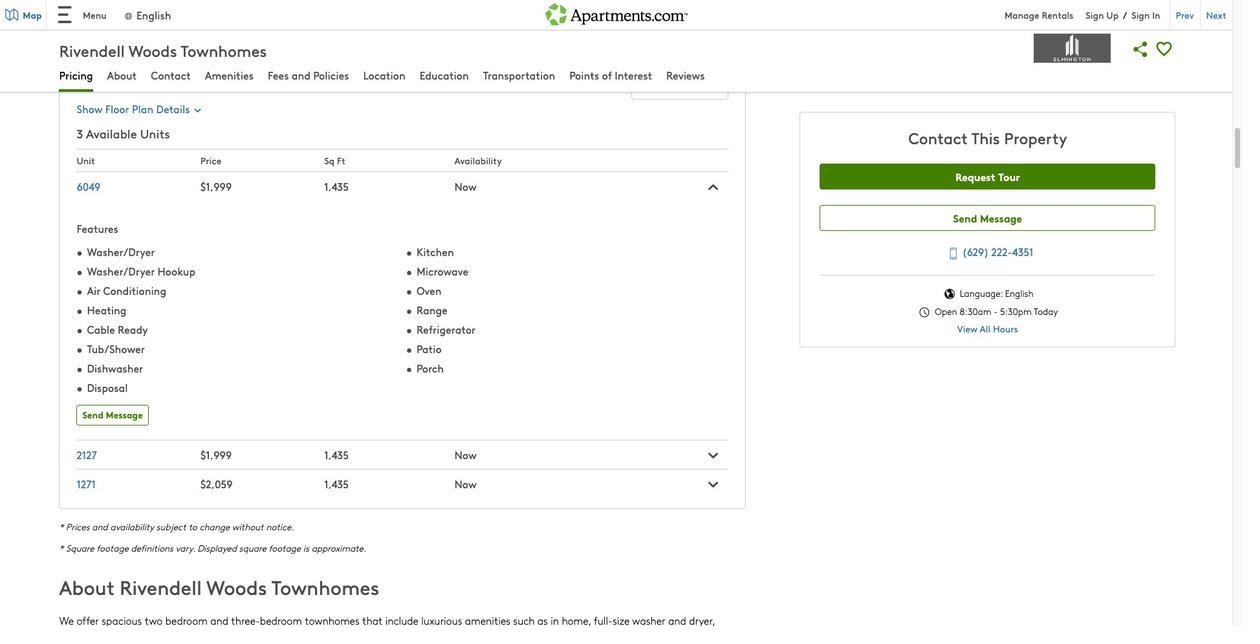 Task type: describe. For each thing, give the bounding box(es) containing it.
$1,999 for 2127
[[200, 448, 232, 462]]

ready
[[118, 322, 148, 336]]

1 vertical spatial woods
[[206, 574, 267, 600]]

apartments.com logo image
[[545, 0, 688, 25]]

sq
[[218, 45, 231, 62]]

language:
[[960, 287, 1003, 300]]

sign up link
[[1086, 8, 1119, 21]]

1 horizontal spatial tour
[[999, 169, 1020, 183]]

fees
[[268, 68, 289, 82]]

tour this floor plan button
[[77, 72, 173, 92]]

points of interest
[[570, 68, 652, 82]]

contact button
[[151, 68, 191, 85]]

6049 button
[[77, 179, 101, 193]]

about for about button
[[107, 68, 137, 82]]

1 horizontal spatial $2,059
[[200, 477, 233, 491]]

now for 2127
[[455, 448, 477, 462]]

1 vertical spatial plan
[[132, 101, 153, 116]]

222-
[[992, 245, 1013, 259]]

0 vertical spatial woods
[[129, 39, 177, 61]]

2127
[[77, 448, 97, 462]]

0 vertical spatial tour
[[82, 76, 102, 88]]

2.5
[[122, 45, 140, 62]]

policies
[[313, 68, 349, 82]]

washer/dryer washer/dryer hookup air conditioning heating cable ready tub/shower dishwasher disposal
[[87, 245, 195, 395]]

6049
[[77, 179, 101, 193]]

1 vertical spatial send
[[82, 408, 103, 421]]

about rivendell woods townhomes
[[59, 574, 379, 600]]

vary.
[[176, 542, 195, 554]]

property
[[1005, 127, 1068, 148]]

* prices and availability subject to change without notice.
[[59, 521, 294, 533]]

1271 button
[[77, 477, 96, 491]]

menu button
[[47, 0, 117, 30]]

language: english
[[958, 287, 1034, 300]]

property management company logo image
[[1034, 34, 1111, 63]]

unit
[[77, 154, 95, 167]]

displayed
[[198, 542, 237, 554]]

0 vertical spatial message
[[980, 210, 1023, 225]]

sq
[[324, 154, 335, 167]]

amenities button
[[205, 68, 254, 85]]

porch
[[417, 361, 444, 375]]

4351
[[1013, 245, 1034, 259]]

cable
[[87, 322, 115, 336]]

view
[[958, 322, 978, 335]]

* square footage definitions vary. displayed square footage is approximate.
[[59, 542, 366, 554]]

pricing button
[[59, 68, 93, 85]]

features
[[77, 221, 118, 235]]

education
[[420, 68, 469, 82]]

ft
[[337, 154, 345, 167]]

of
[[602, 68, 612, 82]]

to
[[189, 521, 197, 533]]

subject
[[156, 521, 186, 533]]

without
[[232, 521, 264, 533]]

kitchen microwave oven range refrigerator patio porch
[[417, 245, 476, 375]]

floor up available
[[105, 101, 129, 116]]

show floor plan details
[[77, 101, 190, 116]]

about button
[[107, 68, 137, 85]]

$1,999 for 6049
[[200, 179, 232, 193]]

conditioning
[[103, 283, 166, 298]]

all
[[980, 322, 991, 335]]

3 available units
[[77, 125, 170, 141]]

disposal
[[87, 380, 128, 395]]

contact for contact this property
[[909, 127, 968, 148]]

available
[[86, 125, 137, 141]]

is
[[303, 542, 309, 554]]

0 vertical spatial english
[[136, 7, 171, 22]]

price
[[200, 154, 222, 167]]

prices
[[66, 521, 90, 533]]

(629) 222-4351 link
[[942, 243, 1034, 262]]

range
[[417, 303, 448, 317]]

interest
[[615, 68, 652, 82]]

next
[[1207, 8, 1227, 21]]

next link
[[1200, 0, 1233, 30]]

tour this floor plan
[[82, 76, 167, 88]]

(629) 222-4351
[[963, 245, 1034, 259]]

amenities
[[205, 68, 254, 82]]

map link
[[0, 0, 47, 30]]

0 vertical spatial rivendell
[[59, 39, 125, 61]]

ft
[[235, 45, 245, 62]]

2 sign from the left
[[1132, 8, 1150, 21]]

square
[[66, 542, 94, 554]]

baths
[[144, 45, 178, 62]]

hookup
[[158, 264, 195, 278]]

up
[[1107, 8, 1119, 21]]

kitchen
[[417, 245, 454, 259]]

1,435 for 6049
[[324, 179, 349, 193]]

plans
[[232, 73, 258, 87]]

3 for 3 available units
[[77, 125, 83, 141]]

/
[[1124, 8, 1127, 21]]

contact for contact button
[[151, 68, 191, 82]]

show floor plan details button
[[77, 101, 203, 116]]

availability
[[110, 521, 154, 533]]

education button
[[420, 68, 469, 85]]

manage rentals sign up / sign in
[[1005, 8, 1161, 21]]

prev link
[[1170, 0, 1200, 30]]

beds
[[87, 45, 115, 62]]

in
[[1153, 8, 1161, 21]]



Task type: vqa. For each thing, say whether or not it's contained in the screenshot.
Prev
yes



Task type: locate. For each thing, give the bounding box(es) containing it.
and right fees
[[292, 68, 311, 82]]

rivendell up pricing
[[59, 39, 125, 61]]

english up 5:30pm
[[1006, 287, 1034, 300]]

2127 button
[[77, 448, 97, 462]]

0 vertical spatial contact
[[151, 68, 191, 82]]

floor up show floor plan details
[[124, 76, 145, 88]]

message
[[980, 210, 1023, 225], [106, 408, 143, 421]]

prev
[[1176, 8, 1194, 21]]

0 horizontal spatial woods
[[129, 39, 177, 61]]

0 vertical spatial $2,059
[[127, 24, 169, 43]]

0 horizontal spatial this
[[104, 76, 121, 88]]

0 horizontal spatial $2,059
[[127, 24, 169, 43]]

reviews
[[667, 68, 705, 82]]

1,435 for 1271
[[324, 477, 349, 491]]

$2,059
[[127, 24, 169, 43], [200, 477, 233, 491]]

send down disposal
[[82, 408, 103, 421]]

0 horizontal spatial tour
[[82, 76, 102, 88]]

sign
[[1086, 8, 1104, 21], [1132, 8, 1150, 21]]

0 vertical spatial about
[[107, 68, 137, 82]]

0 horizontal spatial and
[[92, 521, 108, 533]]

, up contact button
[[178, 45, 181, 62]]

notice.
[[266, 521, 294, 533]]

1 horizontal spatial woods
[[206, 574, 267, 600]]

0 horizontal spatial ,
[[115, 45, 119, 62]]

this down beds
[[104, 76, 121, 88]]

send message up (629) 222-4351 link
[[954, 210, 1023, 225]]

* left 'prices'
[[59, 521, 64, 533]]

1 horizontal spatial and
[[292, 68, 311, 82]]

refrigerator
[[417, 322, 476, 336]]

2 washer/dryer from the top
[[87, 264, 155, 278]]

contact up "request"
[[909, 127, 968, 148]]

3 down "show"
[[77, 125, 83, 141]]

1 vertical spatial contact
[[909, 127, 968, 148]]

woods down square
[[206, 574, 267, 600]]

english link
[[123, 7, 171, 22]]

rivendell down definitions
[[120, 574, 202, 600]]

send message button down disposal
[[77, 405, 149, 426]]

rivendell
[[59, 39, 125, 61], [120, 574, 202, 600]]

townhomes up amenities
[[181, 39, 267, 61]]

english
[[136, 7, 171, 22], [1006, 287, 1034, 300]]

1 horizontal spatial ,
[[178, 45, 181, 62]]

and right 'prices'
[[92, 521, 108, 533]]

0 horizontal spatial send
[[82, 408, 103, 421]]

2 vertical spatial $1,999
[[200, 448, 232, 462]]

1 washer/dryer from the top
[[87, 245, 155, 259]]

dishwasher
[[87, 361, 143, 375]]

pricing
[[59, 68, 93, 82]]

0 vertical spatial townhomes
[[181, 39, 267, 61]]

now for 6049
[[455, 179, 477, 193]]

approximate.
[[312, 542, 366, 554]]

today
[[1034, 305, 1058, 318]]

3 left beds
[[77, 45, 84, 62]]

1 horizontal spatial contact
[[909, 127, 968, 148]]

1 vertical spatial about
[[59, 574, 115, 600]]

1 * from the top
[[59, 521, 64, 533]]

air
[[87, 283, 100, 298]]

plan inside button
[[148, 76, 167, 88]]

0 horizontal spatial english
[[136, 7, 171, 22]]

1 horizontal spatial this
[[972, 127, 1000, 148]]

this inside button
[[104, 76, 121, 88]]

menu
[[83, 8, 107, 21]]

0 vertical spatial 3
[[77, 45, 84, 62]]

1 vertical spatial rivendell
[[120, 574, 202, 600]]

washer/dryer
[[87, 245, 155, 259], [87, 264, 155, 278]]

1 vertical spatial now
[[455, 448, 477, 462]]

washer/dryer up conditioning
[[87, 264, 155, 278]]

rivendell woods townhomes
[[59, 39, 267, 61]]

1 vertical spatial english
[[1006, 287, 1034, 300]]

plan up units
[[132, 101, 153, 116]]

0 horizontal spatial contact
[[151, 68, 191, 82]]

0 vertical spatial and
[[292, 68, 311, 82]]

about down the "square"
[[59, 574, 115, 600]]

footage left is
[[269, 542, 301, 554]]

1 footage from the left
[[97, 542, 129, 554]]

1 , from the left
[[115, 45, 119, 62]]

plan down 'baths'
[[148, 76, 167, 88]]

1 3 from the top
[[77, 45, 84, 62]]

floor inside "button"
[[205, 73, 229, 87]]

woods up contact button
[[129, 39, 177, 61]]

1 vertical spatial tour
[[999, 169, 1020, 183]]

2 , from the left
[[178, 45, 181, 62]]

townhomes
[[181, 39, 267, 61], [272, 574, 379, 600]]

1 horizontal spatial send
[[954, 210, 978, 225]]

change
[[200, 521, 230, 533]]

show
[[77, 101, 103, 116]]

send message button up (629) 222-4351 link
[[820, 205, 1156, 231]]

2 3 from the top
[[77, 125, 83, 141]]

tour up "show"
[[82, 76, 102, 88]]

floor inside button
[[124, 76, 145, 88]]

–
[[119, 24, 124, 43]]

3
[[77, 45, 84, 62], [77, 125, 83, 141]]

washer/dryer down features
[[87, 245, 155, 259]]

1 vertical spatial send message button
[[77, 405, 149, 426]]

0 horizontal spatial townhomes
[[181, 39, 267, 61]]

request tour
[[956, 169, 1020, 183]]

about down 2.5
[[107, 68, 137, 82]]

map
[[23, 8, 42, 21]]

message up 222-
[[980, 210, 1023, 225]]

this
[[104, 76, 121, 88], [972, 127, 1000, 148]]

contact down 3 beds , 2.5 baths , 1,435 sq ft
[[151, 68, 191, 82]]

send up (629)
[[954, 210, 978, 225]]

1 vertical spatial 3
[[77, 125, 83, 141]]

request
[[956, 169, 996, 183]]

tour right "request"
[[999, 169, 1020, 183]]

message down disposal
[[106, 408, 143, 421]]

footage
[[97, 542, 129, 554], [269, 542, 301, 554]]

1 horizontal spatial english
[[1006, 287, 1034, 300]]

8:30am
[[960, 305, 992, 318]]

1,435 for 2127
[[324, 448, 349, 462]]

floor plans button
[[187, 71, 258, 93]]

points
[[570, 68, 599, 82]]

1 horizontal spatial send message
[[954, 210, 1023, 225]]

details
[[156, 101, 190, 116]]

$2,059 down english link
[[127, 24, 169, 43]]

share listing image
[[1130, 38, 1153, 61]]

3 now from the top
[[455, 477, 477, 491]]

0 vertical spatial plan
[[148, 76, 167, 88]]

sq ft
[[324, 154, 345, 167]]

manage rentals link
[[1005, 8, 1086, 21]]

open
[[935, 305, 958, 318]]

square
[[239, 542, 266, 554]]

1,435
[[184, 45, 215, 62], [324, 179, 349, 193], [324, 448, 349, 462], [324, 477, 349, 491]]

points of interest button
[[570, 68, 652, 85]]

floor plans
[[205, 73, 258, 87]]

patio
[[417, 342, 442, 356]]

0 vertical spatial $1,999
[[77, 24, 117, 43]]

location
[[363, 68, 406, 82]]

1 horizontal spatial townhomes
[[272, 574, 379, 600]]

0 horizontal spatial send message
[[82, 408, 143, 421]]

3 beds , 2.5 baths , 1,435 sq ft
[[77, 45, 245, 62]]

this for contact
[[972, 127, 1000, 148]]

1 vertical spatial and
[[92, 521, 108, 533]]

and inside button
[[292, 68, 311, 82]]

0 horizontal spatial send message button
[[77, 405, 149, 426]]

1 now from the top
[[455, 179, 477, 193]]

plan
[[148, 76, 167, 88], [132, 101, 153, 116]]

microwave
[[417, 264, 469, 278]]

send
[[954, 210, 978, 225], [82, 408, 103, 421]]

about for about rivendell woods townhomes
[[59, 574, 115, 600]]

transportation button
[[483, 68, 555, 85]]

0 vertical spatial send
[[954, 210, 978, 225]]

0 horizontal spatial footage
[[97, 542, 129, 554]]

open 8:30am - 5:30pm today
[[933, 305, 1058, 318]]

sign left up
[[1086, 8, 1104, 21]]

sign left in
[[1132, 8, 1150, 21]]

1 horizontal spatial send message button
[[820, 205, 1156, 231]]

3 for 3 beds , 2.5 baths , 1,435 sq ft
[[77, 45, 84, 62]]

1 horizontal spatial message
[[980, 210, 1023, 225]]

tub/shower
[[87, 342, 145, 356]]

reviews button
[[667, 68, 705, 85]]

floor down sq
[[205, 73, 229, 87]]

1 vertical spatial townhomes
[[272, 574, 379, 600]]

request tour button
[[820, 164, 1156, 190]]

1 vertical spatial this
[[972, 127, 1000, 148]]

sign in link
[[1132, 8, 1161, 21]]

1 vertical spatial $1,999
[[200, 179, 232, 193]]

0 vertical spatial send message
[[954, 210, 1023, 225]]

0 vertical spatial now
[[455, 179, 477, 193]]

, left 2.5
[[115, 45, 119, 62]]

1 sign from the left
[[1086, 8, 1104, 21]]

and
[[292, 68, 311, 82], [92, 521, 108, 533]]

0 vertical spatial washer/dryer
[[87, 245, 155, 259]]

footage down availability
[[97, 542, 129, 554]]

* for * prices and availability subject to change without notice.
[[59, 521, 64, 533]]

1 vertical spatial washer/dryer
[[87, 264, 155, 278]]

,
[[115, 45, 119, 62], [178, 45, 181, 62]]

this for tour
[[104, 76, 121, 88]]

1 vertical spatial *
[[59, 542, 64, 554]]

2 * from the top
[[59, 542, 64, 554]]

$1,999 – $2,059
[[77, 24, 169, 43]]

5:30pm
[[1000, 305, 1032, 318]]

1 horizontal spatial footage
[[269, 542, 301, 554]]

1 vertical spatial $2,059
[[200, 477, 233, 491]]

tour
[[82, 76, 102, 88], [999, 169, 1020, 183]]

$2,059 up change
[[200, 477, 233, 491]]

rentals
[[1042, 8, 1074, 21]]

0 vertical spatial *
[[59, 521, 64, 533]]

english up rivendell woods townhomes at top left
[[136, 7, 171, 22]]

1 vertical spatial send message
[[82, 408, 143, 421]]

send message button
[[820, 205, 1156, 231], [77, 405, 149, 426]]

location button
[[363, 68, 406, 85]]

transportation
[[483, 68, 555, 82]]

send message down disposal
[[82, 408, 143, 421]]

0 horizontal spatial sign
[[1086, 8, 1104, 21]]

now for 1271
[[455, 477, 477, 491]]

units
[[140, 125, 170, 141]]

2 now from the top
[[455, 448, 477, 462]]

this up request tour at the right top
[[972, 127, 1000, 148]]

1 horizontal spatial sign
[[1132, 8, 1150, 21]]

2 vertical spatial now
[[455, 477, 477, 491]]

0 vertical spatial this
[[104, 76, 121, 88]]

* left the "square"
[[59, 542, 64, 554]]

0 vertical spatial send message button
[[820, 205, 1156, 231]]

oven
[[417, 283, 442, 298]]

0 horizontal spatial message
[[106, 408, 143, 421]]

* for * square footage definitions vary. displayed square footage is approximate.
[[59, 542, 64, 554]]

definitions
[[131, 542, 173, 554]]

floor
[[205, 73, 229, 87], [124, 76, 145, 88], [105, 101, 129, 116]]

townhomes down approximate.
[[272, 574, 379, 600]]

2 footage from the left
[[269, 542, 301, 554]]

-
[[994, 305, 998, 318]]

1271
[[77, 477, 96, 491]]

1 vertical spatial message
[[106, 408, 143, 421]]



